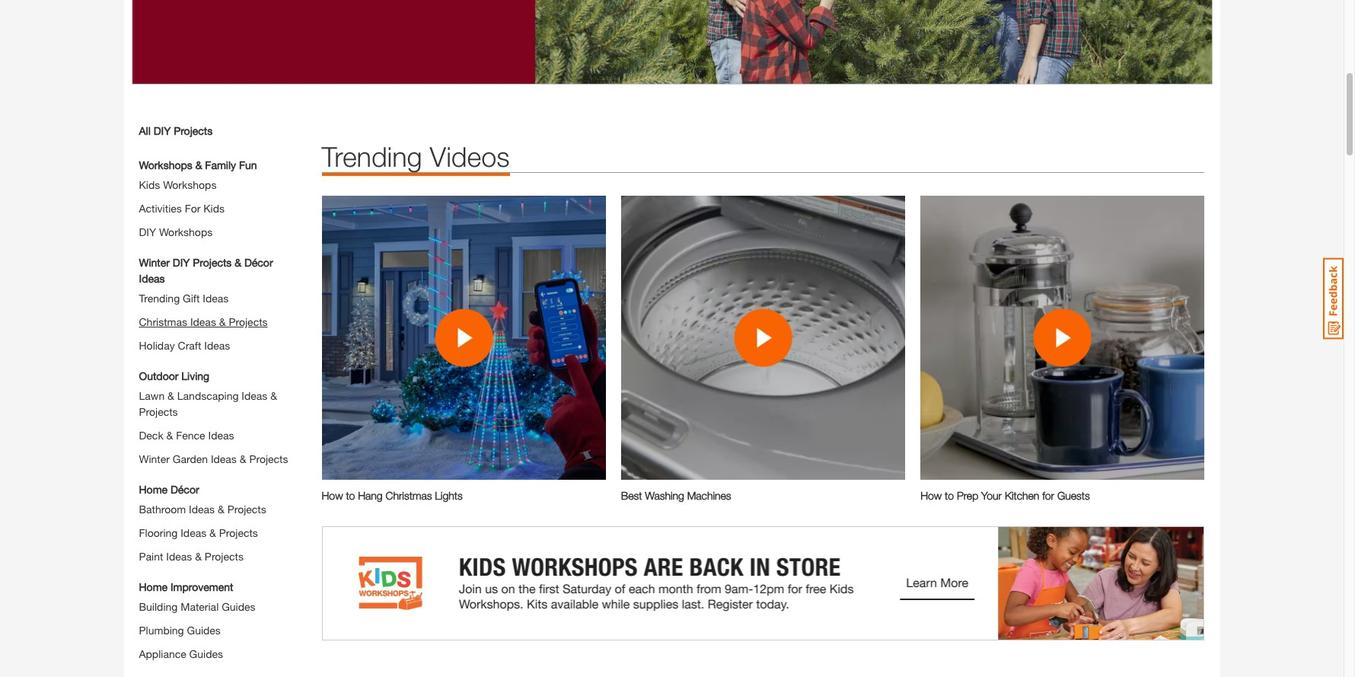 Task type: describe. For each thing, give the bounding box(es) containing it.
paint
[[139, 550, 163, 563]]

0 horizontal spatial kids
[[139, 178, 160, 191]]

winter diy projects & décor ideas link
[[139, 254, 273, 286]]

workshops for diy
[[159, 226, 213, 238]]

best washing machines image
[[621, 196, 906, 480]]

christmas ideas & projects link
[[139, 315, 268, 328]]

winter for winter diy projects & décor ideas
[[139, 256, 170, 269]]

ideas right paint
[[166, 550, 192, 563]]

ideas right the gift
[[203, 292, 229, 305]]

all diy projects link
[[139, 123, 213, 139]]

ideas inside lawn & landscaping ideas & projects
[[242, 389, 268, 402]]

winter diy projects & décor ideas
[[139, 256, 273, 285]]

flooring ideas & projects
[[139, 526, 258, 539]]

fence
[[176, 429, 205, 442]]

for
[[1043, 489, 1055, 502]]

outdoor
[[139, 369, 179, 382]]

how to hang christmas lights image
[[322, 196, 606, 480]]

0 vertical spatial christmas
[[139, 315, 187, 328]]

kids workshops are back in store - join us the first saturday of each month from 9am – 12pm for free kids workshops. register today. image
[[322, 527, 1205, 641]]

trending videos
[[322, 140, 510, 173]]

to for hang
[[346, 489, 355, 502]]

hang
[[358, 489, 383, 502]]

guides for appliance guides
[[189, 647, 223, 660]]

flooring
[[139, 526, 178, 539]]

workshops & family fun
[[139, 159, 257, 171]]

projects inside lawn & landscaping ideas & projects
[[139, 405, 178, 418]]

activities for kids link
[[139, 202, 225, 215]]

best washing machines
[[621, 489, 732, 502]]

plumbing
[[139, 624, 184, 637]]

kids workshops
[[139, 178, 217, 191]]

garden
[[173, 453, 208, 465]]

living
[[181, 369, 210, 382]]

landscaping
[[177, 389, 239, 402]]

0 vertical spatial workshops
[[139, 159, 193, 171]]

gift
[[183, 292, 200, 305]]

feedback link image
[[1324, 257, 1344, 340]]

holiday craft ideas link
[[139, 339, 230, 352]]

lawn & landscaping ideas & projects link
[[139, 389, 277, 418]]

holiday craft ideas
[[139, 339, 230, 352]]

home for home décor
[[139, 483, 168, 496]]

winter for winter garden ideas & projects
[[139, 453, 170, 465]]

kids workshops link
[[139, 178, 217, 191]]

ideas up winter garden ideas & projects
[[208, 429, 234, 442]]

building material guides link
[[139, 600, 256, 613]]

family
[[205, 159, 236, 171]]

winter garden ideas & projects link
[[139, 453, 288, 465]]

guides for plumbing guides
[[187, 624, 221, 637]]

appliance guides link
[[139, 647, 223, 660]]

diy for all
[[154, 124, 171, 137]]

improvement
[[171, 580, 233, 593]]

guests
[[1058, 489, 1090, 502]]

1 horizontal spatial christmas
[[386, 489, 432, 502]]



Task type: locate. For each thing, give the bounding box(es) containing it.
1 vertical spatial workshops
[[163, 178, 217, 191]]

1 horizontal spatial to
[[945, 489, 954, 502]]

ideas up trending gift ideas link
[[139, 272, 165, 285]]

1 vertical spatial diy
[[139, 226, 156, 238]]

christmas up holiday
[[139, 315, 187, 328]]

diy workshops link
[[139, 226, 213, 238]]

diy down diy workshops
[[173, 256, 190, 269]]

2 how from the left
[[921, 489, 942, 502]]

diy down activities
[[139, 226, 156, 238]]

1 winter from the top
[[139, 256, 170, 269]]

home improvement link
[[139, 579, 233, 595]]

deck
[[139, 429, 163, 442]]

bathroom ideas & projects
[[139, 503, 266, 516]]

kitchen
[[1005, 489, 1040, 502]]

guides down material
[[187, 624, 221, 637]]

home
[[139, 483, 168, 496], [139, 580, 168, 593]]

lights
[[435, 489, 463, 502]]

home improvement
[[139, 580, 233, 593]]

1 horizontal spatial trending
[[322, 140, 422, 173]]

all
[[139, 124, 151, 137]]

for
[[185, 202, 201, 215]]

trending
[[322, 140, 422, 173], [139, 292, 180, 305]]

0 vertical spatial home
[[139, 483, 168, 496]]

&
[[195, 159, 202, 171], [235, 256, 241, 269], [219, 315, 226, 328], [168, 389, 174, 402], [271, 389, 277, 402], [166, 429, 173, 442], [240, 453, 246, 465], [218, 503, 225, 516], [209, 526, 216, 539], [195, 550, 202, 563]]

christmas ideas & projects
[[139, 315, 268, 328]]

1 vertical spatial décor
[[171, 483, 199, 496]]

lawn
[[139, 389, 165, 402]]

lawn & landscaping ideas & projects
[[139, 389, 277, 418]]

0 horizontal spatial trending
[[139, 292, 180, 305]]

diy workshops
[[139, 226, 213, 238]]

diy
[[154, 124, 171, 137], [139, 226, 156, 238], [173, 256, 190, 269]]

home up the building
[[139, 580, 168, 593]]

paint ideas & projects link
[[139, 550, 244, 563]]

workshops up kids workshops link
[[139, 159, 193, 171]]

material
[[181, 600, 219, 613]]

winter inside winter diy projects & décor ideas
[[139, 256, 170, 269]]

deck & fence ideas
[[139, 429, 234, 442]]

workshops & family fun link
[[139, 157, 257, 173]]

trending gift ideas link
[[139, 292, 229, 305]]

workshops down workshops & family fun
[[163, 178, 217, 191]]

workshops
[[139, 159, 193, 171], [163, 178, 217, 191], [159, 226, 213, 238]]

appliance guides
[[139, 647, 223, 660]]

holiday
[[139, 339, 175, 352]]

activities for kids
[[139, 202, 225, 215]]

diy inside all diy projects link
[[154, 124, 171, 137]]

1 how from the left
[[322, 489, 343, 502]]

1 vertical spatial kids
[[204, 202, 225, 215]]

home up bathroom
[[139, 483, 168, 496]]

how to prep your kitchen for guests image
[[921, 196, 1205, 480]]

kids right for
[[204, 202, 225, 215]]

0 horizontal spatial décor
[[171, 483, 199, 496]]

1 home from the top
[[139, 483, 168, 496]]

workshops down the activities for kids
[[159, 226, 213, 238]]

plumbing guides
[[139, 624, 221, 637]]

1 horizontal spatial how
[[921, 489, 942, 502]]

trending for trending videos
[[322, 140, 422, 173]]

christmas right "hang"
[[386, 489, 432, 502]]

guides down plumbing guides
[[189, 647, 223, 660]]

fun
[[239, 159, 257, 171]]

winter
[[139, 256, 170, 269], [139, 453, 170, 465]]

ideas right garden
[[211, 453, 237, 465]]

paint ideas & projects
[[139, 550, 244, 563]]

how for how to prep your kitchen for guests
[[921, 489, 942, 502]]

2 to from the left
[[945, 489, 954, 502]]

1 to from the left
[[346, 489, 355, 502]]

plumbing guides link
[[139, 624, 221, 637]]

christmas
[[139, 315, 187, 328], [386, 489, 432, 502]]

workshops for kids
[[163, 178, 217, 191]]

0 vertical spatial décor
[[244, 256, 273, 269]]

best
[[621, 489, 642, 502]]

how left "hang"
[[322, 489, 343, 502]]

0 vertical spatial trending
[[322, 140, 422, 173]]

bathroom ideas & projects link
[[139, 503, 266, 516]]

how to hang christmas lights
[[322, 489, 463, 502]]

0 horizontal spatial to
[[346, 489, 355, 502]]

0 horizontal spatial christmas
[[139, 315, 187, 328]]

0 vertical spatial guides
[[222, 600, 256, 613]]

1 horizontal spatial décor
[[244, 256, 273, 269]]

trending for trending gift ideas
[[139, 292, 180, 305]]

washing
[[645, 489, 685, 502]]

projects
[[174, 124, 213, 137], [193, 256, 232, 269], [229, 315, 268, 328], [139, 405, 178, 418], [249, 453, 288, 465], [227, 503, 266, 516], [219, 526, 258, 539], [205, 550, 244, 563]]

1 vertical spatial guides
[[187, 624, 221, 637]]

how left "prep" on the bottom right
[[921, 489, 942, 502]]

2 winter from the top
[[139, 453, 170, 465]]

1 vertical spatial trending
[[139, 292, 180, 305]]

diy inside winter diy projects & décor ideas
[[173, 256, 190, 269]]

to
[[346, 489, 355, 502], [945, 489, 954, 502]]

building
[[139, 600, 178, 613]]

1 vertical spatial home
[[139, 580, 168, 593]]

2 home from the top
[[139, 580, 168, 593]]

diy right all
[[154, 124, 171, 137]]

outdoor living link
[[139, 368, 210, 384]]

deck & fence ideas link
[[139, 429, 234, 442]]

outdoor living
[[139, 369, 210, 382]]

appliance
[[139, 647, 186, 660]]

ideas inside winter diy projects & décor ideas
[[139, 272, 165, 285]]

activities
[[139, 202, 182, 215]]

ideas down christmas ideas & projects link
[[204, 339, 230, 352]]

kids up activities
[[139, 178, 160, 191]]

ideas up paint ideas & projects link
[[181, 526, 207, 539]]

0 vertical spatial diy
[[154, 124, 171, 137]]

1 horizontal spatial kids
[[204, 202, 225, 215]]

to for prep
[[945, 489, 954, 502]]

2 vertical spatial guides
[[189, 647, 223, 660]]

kids
[[139, 178, 160, 191], [204, 202, 225, 215]]

1 vertical spatial winter
[[139, 453, 170, 465]]

building material guides
[[139, 600, 256, 613]]

prep
[[957, 489, 979, 502]]

décor
[[244, 256, 273, 269], [171, 483, 199, 496]]

home for home improvement
[[139, 580, 168, 593]]

how to prep your kitchen for guests
[[921, 489, 1090, 502]]

holiday projects for the family image
[[131, 0, 1213, 85]]

guides right material
[[222, 600, 256, 613]]

home décor
[[139, 483, 199, 496]]

projects inside winter diy projects & décor ideas
[[193, 256, 232, 269]]

how
[[322, 489, 343, 502], [921, 489, 942, 502]]

0 horizontal spatial how
[[322, 489, 343, 502]]

guides
[[222, 600, 256, 613], [187, 624, 221, 637], [189, 647, 223, 660]]

2 vertical spatial workshops
[[159, 226, 213, 238]]

décor inside home décor link
[[171, 483, 199, 496]]

winter garden ideas & projects
[[139, 453, 288, 465]]

trending gift ideas
[[139, 292, 229, 305]]

to left "prep" on the bottom right
[[945, 489, 954, 502]]

0 vertical spatial kids
[[139, 178, 160, 191]]

how for how to hang christmas lights
[[322, 489, 343, 502]]

to left "hang"
[[346, 489, 355, 502]]

home décor link
[[139, 481, 199, 497]]

all diy projects
[[139, 124, 213, 137]]

winter down deck
[[139, 453, 170, 465]]

winter down diy workshops link
[[139, 256, 170, 269]]

& inside winter diy projects & décor ideas
[[235, 256, 241, 269]]

flooring ideas & projects link
[[139, 526, 258, 539]]

ideas
[[139, 272, 165, 285], [203, 292, 229, 305], [190, 315, 216, 328], [204, 339, 230, 352], [242, 389, 268, 402], [208, 429, 234, 442], [211, 453, 237, 465], [189, 503, 215, 516], [181, 526, 207, 539], [166, 550, 192, 563]]

craft
[[178, 339, 201, 352]]

2 vertical spatial diy
[[173, 256, 190, 269]]

ideas up flooring ideas & projects link
[[189, 503, 215, 516]]

1 vertical spatial christmas
[[386, 489, 432, 502]]

videos
[[430, 140, 510, 173]]

your
[[982, 489, 1002, 502]]

0 vertical spatial winter
[[139, 256, 170, 269]]

bathroom
[[139, 503, 186, 516]]

décor inside winter diy projects & décor ideas
[[244, 256, 273, 269]]

ideas down the gift
[[190, 315, 216, 328]]

machines
[[687, 489, 732, 502]]

diy for winter
[[173, 256, 190, 269]]

ideas right the landscaping
[[242, 389, 268, 402]]



Task type: vqa. For each thing, say whether or not it's contained in the screenshot.


